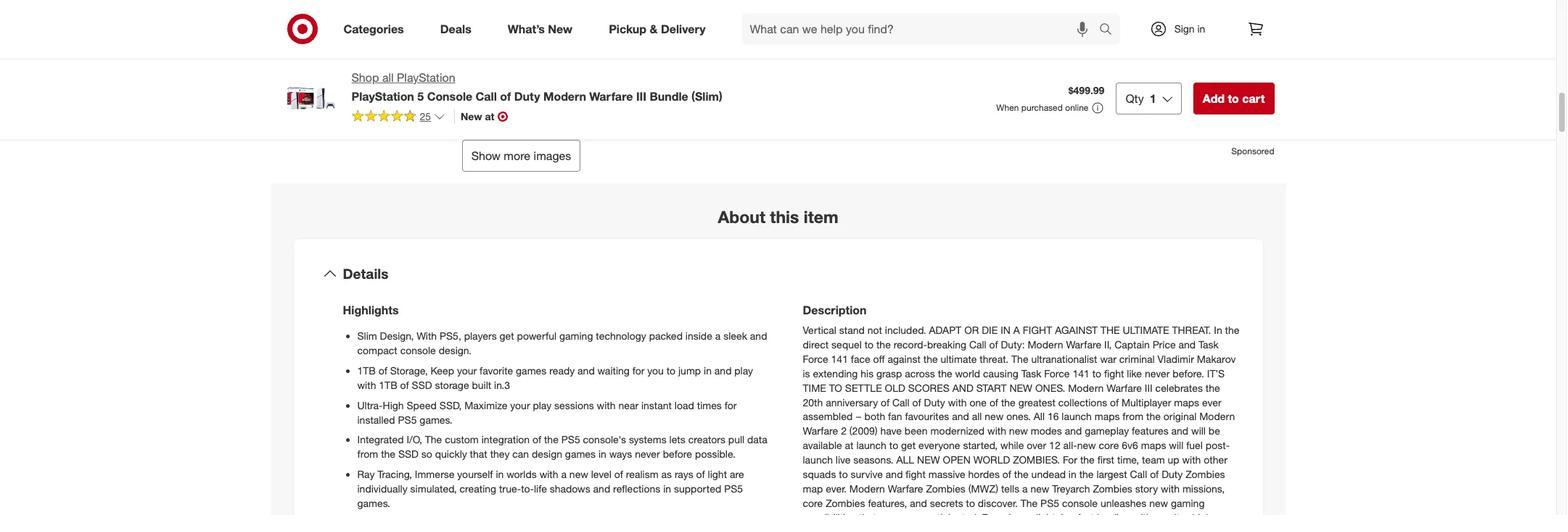 Task type: locate. For each thing, give the bounding box(es) containing it.
games. down individually on the bottom left of page
[[357, 498, 390, 510]]

0 horizontal spatial that
[[470, 449, 487, 461]]

squads
[[803, 469, 836, 481]]

at down 2
[[845, 440, 854, 452]]

0 vertical spatial core
[[1099, 440, 1119, 452]]

a inside "description vertical stand not included. adapt or die in a fight against the ultimate threat. in the direct sequel to the record-breaking call of duty: modern warfare ii, captain price and task force 141 face off against the ultimate threat. the ultranationalist war criminal vladimir makarov is extending his grasp across the world causing task force 141 to fight like never before. it's time to settle old scores and start new ones. modern warfare iii celebrates the 20th anniversary of call of duty with one of the greatest collections of multiplayer maps ever assembled – both fan favourites and all new ones. all 16 launch maps from the original modern warfare 2 (2009) have been modernized with new modes and gameplay features and will be available at launch to get everyone started, while over 12 all-new core 6v6 maps will fuel post- launch live seasons. all new open world zombies. for the first time, team up with other squads to survive and fight massive hordes of the undead in the largest call of duty zombies map ever. modern warfare zombies (mwz) tells a new treyarch zombies story with missions, core zombies features, and secrets to discover. the ps5 console unleashes new gaming possibilities that you never anticipated. experience lightning fast loading with"
[[1022, 484, 1028, 496]]

0 vertical spatial games
[[516, 365, 547, 377]]

that inside "integrated i/o, the custom integration of the ps5 console's systems lets creators pull data from the ssd so quickly that they can design games in ways never before possible."
[[470, 449, 487, 461]]

of inside "integrated i/o, the custom integration of the ps5 console's systems lets creators pull data from the ssd so quickly that they can design games in ways never before possible."
[[533, 434, 541, 447]]

supported
[[674, 484, 721, 496]]

compatible with ps5
[[825, 55, 921, 67]]

0 horizontal spatial console
[[400, 344, 436, 357]]

0 horizontal spatial for
[[633, 365, 645, 377]]

in right jump
[[704, 365, 712, 377]]

with down unleashes
[[1133, 513, 1152, 516]]

0 horizontal spatial 141
[[831, 353, 848, 365]]

of up supported
[[696, 469, 705, 481]]

0 vertical spatial your
[[457, 365, 477, 377]]

iii up multiplayer in the right bottom of the page
[[1145, 382, 1153, 394]]

image gallery element
[[282, 0, 761, 172]]

new down console
[[461, 110, 482, 123]]

1 horizontal spatial for
[[725, 399, 737, 412]]

2 horizontal spatial launch
[[1062, 411, 1092, 423]]

duty:
[[1001, 339, 1025, 351]]

with up ultra-
[[357, 379, 376, 391]]

when
[[997, 102, 1019, 113]]

breaking
[[927, 339, 967, 351]]

new up greatest
[[1010, 382, 1033, 394]]

worlds
[[507, 469, 537, 481]]

a left "sleek"
[[715, 330, 721, 342]]

warfare up features,
[[888, 484, 923, 496]]

included.
[[885, 324, 926, 336]]

25 link
[[352, 109, 446, 126]]

1 horizontal spatial new
[[548, 21, 573, 36]]

ps5 up design
[[561, 434, 580, 447]]

0 vertical spatial from
[[1123, 411, 1144, 423]]

ps5 down 'what can we help you find? suggestions appear below' search field
[[902, 55, 921, 67]]

0 vertical spatial iii
[[636, 89, 647, 104]]

iii inside shop all playstation playstation 5 console call of duty modern warfare iii bundle (slim)
[[636, 89, 647, 104]]

the up across
[[924, 353, 938, 365]]

compatible
[[825, 55, 877, 67]]

fight down all
[[906, 469, 926, 481]]

favourites
[[905, 411, 949, 423]]

qty 1
[[1126, 91, 1156, 106]]

design
[[532, 449, 562, 461]]

about this item
[[718, 207, 839, 227]]

1 horizontal spatial at
[[845, 440, 854, 452]]

fan
[[888, 411, 902, 423]]

the right the for
[[1080, 455, 1095, 467]]

your inside ultra-high speed ssd, maximize your play sessions with near instant load times for installed ps5 games.
[[510, 399, 530, 412]]

console inside slim design, with ps5, players get powerful gaming technology packed inside a sleek and compact console design.
[[400, 344, 436, 357]]

ones.
[[1007, 411, 1031, 423]]

get inside slim design, with ps5, players get powerful gaming technology packed inside a sleek and compact console design.
[[500, 330, 514, 342]]

they
[[490, 449, 510, 461]]

1 horizontal spatial maps
[[1141, 440, 1166, 452]]

not
[[868, 324, 882, 336]]

new inside what's new link
[[548, 21, 573, 36]]

0 horizontal spatial will
[[1169, 440, 1184, 452]]

get up all
[[901, 440, 916, 452]]

modern up images
[[544, 89, 586, 104]]

in up treyarch
[[1069, 469, 1077, 481]]

a inside slim design, with ps5, players get powerful gaming technology packed inside a sleek and compact console design.
[[715, 330, 721, 342]]

players
[[464, 330, 497, 342]]

for inside ultra-high speed ssd, maximize your play sessions with near instant load times for installed ps5 games.
[[725, 399, 737, 412]]

1 horizontal spatial iii
[[1145, 382, 1153, 394]]

0 horizontal spatial games.
[[357, 498, 390, 510]]

0 horizontal spatial gaming
[[559, 330, 593, 342]]

2 vertical spatial the
[[1021, 498, 1038, 510]]

0 horizontal spatial iii
[[636, 89, 647, 104]]

lightning
[[1036, 513, 1075, 516]]

gaming inside slim design, with ps5, players get powerful gaming technology packed inside a sleek and compact console design.
[[559, 330, 593, 342]]

categories link
[[331, 13, 422, 45]]

1 horizontal spatial get
[[901, 440, 916, 452]]

1 vertical spatial task
[[1021, 368, 1042, 380]]

1 vertical spatial force
[[1044, 368, 1070, 380]]

survive
[[851, 469, 883, 481]]

ps5 down are
[[724, 484, 743, 496]]

iii left bundle
[[636, 89, 647, 104]]

ps5 up lightning
[[1041, 498, 1059, 510]]

price
[[1153, 339, 1176, 351]]

1 horizontal spatial games
[[565, 449, 596, 461]]

ssd down i/o,
[[398, 449, 419, 461]]

1 vertical spatial the
[[425, 434, 442, 447]]

ultranationalist
[[1031, 353, 1097, 365]]

1
[[1150, 91, 1156, 106]]

0 vertical spatial new
[[548, 21, 573, 36]]

to right add
[[1228, 91, 1239, 106]]

&
[[650, 21, 658, 36]]

1 horizontal spatial console
[[1062, 498, 1098, 510]]

1 vertical spatial play
[[533, 399, 552, 412]]

call up new at
[[476, 89, 497, 104]]

1 vertical spatial games.
[[357, 498, 390, 510]]

1 horizontal spatial that
[[859, 513, 876, 516]]

iii
[[636, 89, 647, 104], [1145, 382, 1153, 394]]

0 vertical spatial 1tb
[[357, 365, 376, 377]]

open
[[943, 455, 971, 467]]

0 vertical spatial for
[[633, 365, 645, 377]]

instant
[[641, 399, 672, 412]]

of right console
[[500, 89, 511, 104]]

a up 'shadows'
[[561, 469, 567, 481]]

0 vertical spatial get
[[500, 330, 514, 342]]

world
[[955, 368, 980, 380]]

vertical
[[803, 324, 837, 336]]

console down the with
[[400, 344, 436, 357]]

0 vertical spatial ssd
[[412, 379, 432, 391]]

all inside shop all playstation playstation 5 console call of duty modern warfare iii bundle (slim)
[[382, 70, 394, 85]]

will up up
[[1169, 440, 1184, 452]]

1 horizontal spatial play
[[735, 365, 753, 377]]

1 vertical spatial that
[[859, 513, 876, 516]]

you left jump
[[647, 365, 664, 377]]

anticipated.
[[926, 513, 979, 516]]

new down undead
[[1031, 484, 1050, 496]]

all right shop
[[382, 70, 394, 85]]

of up threat.
[[989, 339, 998, 351]]

you inside 1tb of storage, keep your favorite games ready and waiting for you to jump in and play with 1tb of ssd storage built in.3
[[647, 365, 664, 377]]

1 vertical spatial new
[[461, 110, 482, 123]]

141 up extending
[[831, 353, 848, 365]]

the up treyarch
[[1079, 469, 1094, 481]]

sleek
[[724, 330, 747, 342]]

1 horizontal spatial from
[[1123, 411, 1144, 423]]

stand
[[839, 324, 865, 336]]

inside
[[686, 330, 712, 342]]

1 vertical spatial games
[[565, 449, 596, 461]]

modern up collections
[[1068, 382, 1104, 394]]

1 vertical spatial will
[[1169, 440, 1184, 452]]

never inside "integrated i/o, the custom integration of the ps5 console's systems lets creators pull data from the ssd so quickly that they can design games in ways never before possible."
[[635, 449, 660, 461]]

in
[[1198, 22, 1205, 35], [704, 365, 712, 377], [599, 449, 606, 461], [1069, 469, 1077, 481], [496, 469, 504, 481], [663, 484, 671, 496]]

1 horizontal spatial you
[[879, 513, 896, 516]]

of down team
[[1150, 469, 1159, 481]]

1 vertical spatial for
[[725, 399, 737, 412]]

simulated,
[[410, 484, 457, 496]]

from inside "description vertical stand not included. adapt or die in a fight against the ultimate threat. in the direct sequel to the record-breaking call of duty: modern warfare ii, captain price and task force 141 face off against the ultimate threat. the ultranationalist war criminal vladimir makarov is extending his grasp across the world causing task force 141 to fight like never before. it's time to settle old scores and start new ones. modern warfare iii celebrates the 20th anniversary of call of duty with one of the greatest collections of multiplayer maps ever assembled – both fan favourites and all new ones. all 16 launch maps from the original modern warfare 2 (2009) have been modernized with new modes and gameplay features and will be available at launch to get everyone started, while over 12 all-new core 6v6 maps will fuel post- launch live seasons. all new open world zombies. for the first time, team up with other squads to survive and fight massive hordes of the undead in the largest call of duty zombies map ever. modern warfare zombies (mwz) tells a new treyarch zombies story with missions, core zombies features, and secrets to discover. the ps5 console unleashes new gaming possibilities that you never anticipated. experience lightning fast loading with"
[[1123, 411, 1144, 423]]

with inside ray tracing, immerse yourself in worlds with a new level of realism as rays of light are individually simulated, creating true-to-life shadows and reflections in supported ps5 games.
[[540, 469, 558, 481]]

0 horizontal spatial from
[[357, 449, 378, 461]]

captain
[[1115, 339, 1150, 351]]

0 vertical spatial you
[[647, 365, 664, 377]]

to inside button
[[1228, 91, 1239, 106]]

duty down scores
[[924, 397, 945, 409]]

for right waiting
[[633, 365, 645, 377]]

1 horizontal spatial core
[[1099, 440, 1119, 452]]

0 horizontal spatial force
[[803, 353, 828, 365]]

0 horizontal spatial never
[[635, 449, 660, 461]]

with up 'life'
[[540, 469, 558, 481]]

0 vertical spatial duty
[[514, 89, 540, 104]]

maps up team
[[1141, 440, 1166, 452]]

purchased
[[1022, 102, 1063, 113]]

largest
[[1097, 469, 1127, 481]]

a right tells
[[1022, 484, 1028, 496]]

call down or at the right
[[969, 339, 987, 351]]

1 vertical spatial playstation
[[352, 89, 414, 104]]

1 horizontal spatial will
[[1191, 426, 1206, 438]]

ii,
[[1104, 339, 1112, 351]]

1 vertical spatial new
[[917, 455, 940, 467]]

core down map
[[803, 498, 823, 510]]

0 horizontal spatial at
[[485, 110, 494, 123]]

individually
[[357, 484, 408, 496]]

$499.99
[[1069, 84, 1105, 97]]

1 vertical spatial maps
[[1095, 411, 1120, 423]]

0 horizontal spatial launch
[[803, 455, 833, 467]]

ps5 inside "description vertical stand not included. adapt or die in a fight against the ultimate threat. in the direct sequel to the record-breaking call of duty: modern warfare ii, captain price and task force 141 face off against the ultimate threat. the ultranationalist war criminal vladimir makarov is extending his grasp across the world causing task force 141 to fight like never before. it's time to settle old scores and start new ones. modern warfare iii celebrates the 20th anniversary of call of duty with one of the greatest collections of multiplayer maps ever assembled – both fan favourites and all new ones. all 16 launch maps from the original modern warfare 2 (2009) have been modernized with new modes and gameplay features and will be available at launch to get everyone started, while over 12 all-new core 6v6 maps will fuel post- launch live seasons. all new open world zombies. for the first time, team up with other squads to survive and fight massive hordes of the undead in the largest call of duty zombies map ever. modern warfare zombies (mwz) tells a new treyarch zombies story with missions, core zombies features, and secrets to discover. the ps5 console unleashes new gaming possibilities that you never anticipated. experience lightning fast loading with"
[[1041, 498, 1059, 510]]

1 vertical spatial get
[[901, 440, 916, 452]]

of down old
[[881, 397, 890, 409]]

the up so
[[425, 434, 442, 447]]

0 vertical spatial all
[[382, 70, 394, 85]]

to
[[829, 382, 842, 394]]

0 vertical spatial playstation
[[397, 70, 455, 85]]

1 horizontal spatial 141
[[1073, 368, 1090, 380]]

1 horizontal spatial all
[[972, 411, 982, 423]]

i/o,
[[407, 434, 422, 447]]

0 horizontal spatial your
[[457, 365, 477, 377]]

times
[[697, 399, 722, 412]]

maximize
[[465, 399, 508, 412]]

in
[[1214, 324, 1222, 336]]

new
[[548, 21, 573, 36], [461, 110, 482, 123]]

in up the true-
[[496, 469, 504, 481]]

maps up original
[[1174, 397, 1199, 409]]

gaming up the ready
[[559, 330, 593, 342]]

1 vertical spatial from
[[357, 449, 378, 461]]

0 vertical spatial play
[[735, 365, 753, 377]]

ultra-
[[357, 399, 383, 412]]

force down direct
[[803, 353, 828, 365]]

a
[[811, 25, 817, 40], [715, 330, 721, 342], [561, 469, 567, 481], [1022, 484, 1028, 496]]

1 vertical spatial all
[[972, 411, 982, 423]]

0 horizontal spatial all
[[382, 70, 394, 85]]

launch up squads
[[803, 455, 833, 467]]

1 vertical spatial launch
[[857, 440, 887, 452]]

multiplayer
[[1122, 397, 1171, 409]]

new down everyone
[[917, 455, 940, 467]]

warfare left bundle
[[589, 89, 633, 104]]

playstation 5 console call of duty modern warfare iii bundle (slim), 4 of 9 image
[[282, 0, 516, 128]]

ssd inside "integrated i/o, the custom integration of the ps5 console's systems lets creators pull data from the ssd so quickly that they can design games in ways never before possible."
[[398, 449, 419, 461]]

1 vertical spatial duty
[[924, 397, 945, 409]]

in inside "integrated i/o, the custom integration of the ps5 console's systems lets creators pull data from the ssd so quickly that they can design games in ways never before possible."
[[599, 449, 606, 461]]

warfare
[[589, 89, 633, 104], [1066, 339, 1102, 351], [1107, 382, 1142, 394], [803, 426, 838, 438], [888, 484, 923, 496]]

and down level
[[593, 484, 610, 496]]

playstation down shop
[[352, 89, 414, 104]]

a
[[1014, 324, 1020, 336]]

games inside "integrated i/o, the custom integration of the ps5 console's systems lets creators pull data from the ssd so quickly that they can design games in ways never before possible."
[[565, 449, 596, 461]]

1 horizontal spatial launch
[[857, 440, 887, 452]]

0 vertical spatial games.
[[420, 414, 453, 426]]

of up design
[[533, 434, 541, 447]]

settle
[[845, 382, 882, 394]]

1 vertical spatial your
[[510, 399, 530, 412]]

the
[[1225, 324, 1240, 336], [876, 339, 891, 351], [924, 353, 938, 365], [938, 368, 952, 380], [1206, 382, 1220, 394], [1001, 397, 1016, 409], [1146, 411, 1161, 423], [544, 434, 559, 447], [381, 449, 395, 461], [1080, 455, 1095, 467], [1014, 469, 1029, 481], [1079, 469, 1094, 481]]

have
[[880, 426, 902, 438]]

games
[[516, 365, 547, 377], [565, 449, 596, 461]]

new
[[985, 411, 1004, 423], [1009, 426, 1028, 438], [1077, 440, 1096, 452], [569, 469, 588, 481], [1031, 484, 1050, 496], [1149, 498, 1168, 510]]

0 horizontal spatial you
[[647, 365, 664, 377]]

to down not
[[865, 339, 874, 351]]

task
[[1199, 339, 1219, 351], [1021, 368, 1042, 380]]

discover.
[[978, 498, 1018, 510]]

play down 1tb of storage, keep your favorite games ready and waiting for you to jump in and play with 1tb of ssd storage built in.3
[[533, 399, 552, 412]]

before.
[[1173, 368, 1204, 380]]

console up the fast
[[1062, 498, 1098, 510]]

with left near
[[597, 399, 616, 412]]

duty up show more images
[[514, 89, 540, 104]]

of up favourites
[[913, 397, 921, 409]]

What can we help you find? suggestions appear below search field
[[741, 13, 1103, 45]]

get right players
[[500, 330, 514, 342]]

sponsored
[[1232, 146, 1275, 157]]

0 horizontal spatial games
[[516, 365, 547, 377]]

1 horizontal spatial gaming
[[1171, 498, 1205, 510]]

1 horizontal spatial never
[[898, 513, 924, 516]]

1 vertical spatial fight
[[906, 469, 926, 481]]

for inside 1tb of storage, keep your favorite games ready and waiting for you to jump in and play with 1tb of ssd storage built in.3
[[633, 365, 645, 377]]

console
[[427, 89, 472, 104]]

(slim)
[[692, 89, 722, 104]]

get inside "description vertical stand not included. adapt or die in a fight against the ultimate threat. in the direct sequel to the record-breaking call of duty: modern warfare ii, captain price and task force 141 face off against the ultimate threat. the ultranationalist war criminal vladimir makarov is extending his grasp across the world causing task force 141 to fight like never before. it's time to settle old scores and start new ones. modern warfare iii celebrates the 20th anniversary of call of duty with one of the greatest collections of multiplayer maps ever assembled – both fan favourites and all new ones. all 16 launch maps from the original modern warfare 2 (2009) have been modernized with new modes and gameplay features and will be available at launch to get everyone started, while over 12 all-new core 6v6 maps will fuel post- launch live seasons. all new open world zombies. for the first time, team up with other squads to survive and fight massive hordes of the undead in the largest call of duty zombies map ever. modern warfare zombies (mwz) tells a new treyarch zombies story with missions, core zombies features, and secrets to discover. the ps5 console unleashes new gaming possibilities that you never anticipated. experience lightning fast loading with"
[[901, 440, 916, 452]]

0 horizontal spatial 1tb
[[357, 365, 376, 377]]

images
[[534, 149, 571, 163]]

secrets
[[930, 498, 963, 510]]

2 vertical spatial launch
[[803, 455, 833, 467]]

new down one
[[985, 411, 1004, 423]]

1 vertical spatial never
[[635, 449, 660, 461]]

the down "duty:"
[[1012, 353, 1029, 365]]

that down features,
[[859, 513, 876, 516]]

zombies down ever.
[[826, 498, 865, 510]]

cart
[[1242, 91, 1265, 106]]

show more images button
[[462, 140, 581, 172]]

force up ones.
[[1044, 368, 1070, 380]]

all-
[[1063, 440, 1077, 452]]

to left jump
[[667, 365, 676, 377]]

new up 'shadows'
[[569, 469, 588, 481]]

play down "sleek"
[[735, 365, 753, 377]]

sign in
[[1174, 22, 1205, 35]]

your right 'maximize'
[[510, 399, 530, 412]]

1 vertical spatial 1tb
[[379, 379, 397, 391]]

console inside "description vertical stand not included. adapt or die in a fight against the ultimate threat. in the direct sequel to the record-breaking call of duty: modern warfare ii, captain price and task force 141 face off against the ultimate threat. the ultranationalist war criminal vladimir makarov is extending his grasp across the world causing task force 141 to fight like never before. it's time to settle old scores and start new ones. modern warfare iii celebrates the 20th anniversary of call of duty with one of the greatest collections of multiplayer maps ever assembled – both fan favourites and all new ones. all 16 launch maps from the original modern warfare 2 (2009) have been modernized with new modes and gameplay features and will be available at launch to get everyone started, while over 12 all-new core 6v6 maps will fuel post- launch live seasons. all new open world zombies. for the first time, team up with other squads to survive and fight massive hordes of the undead in the largest call of duty zombies map ever. modern warfare zombies (mwz) tells a new treyarch zombies story with missions, core zombies features, and secrets to discover. the ps5 console unleashes new gaming possibilities that you never anticipated. experience lightning fast loading with"
[[1062, 498, 1098, 510]]

0 vertical spatial that
[[470, 449, 487, 461]]

story
[[1135, 484, 1158, 496]]

playstation 5 console call of duty modern warfare iii bundle (slim), 5 of 9 image
[[527, 0, 761, 128]]

record-
[[894, 339, 927, 351]]

from down integrated
[[357, 449, 378, 461]]

it's
[[1207, 368, 1225, 380]]

0 horizontal spatial fight
[[906, 469, 926, 481]]

of down the compact
[[379, 365, 387, 377]]

you
[[647, 365, 664, 377], [879, 513, 896, 516]]

gaming down missions,
[[1171, 498, 1205, 510]]

1 horizontal spatial new
[[1010, 382, 1033, 394]]

the inside "integrated i/o, the custom integration of the ps5 console's systems lets creators pull data from the ssd so quickly that they can design games in ways never before possible."
[[425, 434, 442, 447]]

0 vertical spatial gaming
[[559, 330, 593, 342]]

duty down up
[[1162, 469, 1183, 481]]

launch
[[1062, 411, 1092, 423], [857, 440, 887, 452], [803, 455, 833, 467]]

in right sign
[[1198, 22, 1205, 35]]

installed
[[357, 414, 395, 426]]

what's new
[[508, 21, 573, 36]]

0 horizontal spatial get
[[500, 330, 514, 342]]

and left 'secrets'
[[910, 498, 927, 510]]

description
[[803, 303, 867, 318]]

1 vertical spatial ssd
[[398, 449, 419, 461]]

that up yourself
[[470, 449, 487, 461]]

fight down war
[[1104, 368, 1124, 380]]

in down as
[[663, 484, 671, 496]]

2 vertical spatial duty
[[1162, 469, 1183, 481]]

1 vertical spatial console
[[1062, 498, 1098, 510]]

ultimate
[[941, 353, 977, 365]]

play inside 1tb of storage, keep your favorite games ready and waiting for you to jump in and play with 1tb of ssd storage built in.3
[[735, 365, 753, 377]]

0 vertical spatial 141
[[831, 353, 848, 365]]

never down systems
[[635, 449, 660, 461]]

1 horizontal spatial games.
[[420, 414, 453, 426]]

the
[[1101, 324, 1120, 336]]

1 vertical spatial 141
[[1073, 368, 1090, 380]]

new inside ray tracing, immerse yourself in worlds with a new level of realism as rays of light are individually simulated, creating true-to-life shadows and reflections in supported ps5 games.
[[569, 469, 588, 481]]

1 vertical spatial at
[[845, 440, 854, 452]]

a right at
[[811, 25, 817, 40]]

warfare inside shop all playstation playstation 5 console call of duty modern warfare iii bundle (slim)
[[589, 89, 633, 104]]

anniversary
[[826, 397, 878, 409]]



Task type: vqa. For each thing, say whether or not it's contained in the screenshot.
Maria
no



Task type: describe. For each thing, give the bounding box(es) containing it.
from inside "integrated i/o, the custom integration of the ps5 console's systems lets creators pull data from the ssd so quickly that they can design games in ways never before possible."
[[357, 449, 378, 461]]

like
[[1127, 368, 1142, 380]]

and
[[952, 382, 974, 394]]

features
[[1132, 426, 1169, 438]]

of down storage,
[[400, 379, 409, 391]]

time
[[803, 382, 826, 394]]

at inside "description vertical stand not included. adapt or die in a fight against the ultimate threat. in the direct sequel to the record-breaking call of duty: modern warfare ii, captain price and task force 141 face off against the ultimate threat. the ultranationalist war criminal vladimir makarov is extending his grasp across the world causing task force 141 to fight like never before. it's time to settle old scores and start new ones. modern warfare iii celebrates the 20th anniversary of call of duty with one of the greatest collections of multiplayer maps ever assembled – both fan favourites and all new ones. all 16 launch maps from the original modern warfare 2 (2009) have been modernized with new modes and gameplay features and will be available at launch to get everyone started, while over 12 all-new core 6v6 maps will fuel post- launch live seasons. all new open world zombies. for the first time, team up with other squads to survive and fight massive hordes of the undead in the largest call of duty zombies map ever. modern warfare zombies (mwz) tells a new treyarch zombies story with missions, core zombies features, and secrets to discover. the ps5 console unleashes new gaming possibilities that you never anticipated. experience lightning fast loading with"
[[845, 440, 854, 452]]

zombies.
[[1013, 455, 1060, 467]]

highlights
[[343, 303, 399, 318]]

games. inside ray tracing, immerse yourself in worlds with a new level of realism as rays of light are individually simulated, creating true-to-life shadows and reflections in supported ps5 games.
[[357, 498, 390, 510]]

threat.
[[1172, 324, 1211, 336]]

and up modernized
[[952, 411, 969, 423]]

ps5 inside button
[[902, 55, 921, 67]]

description vertical stand not included. adapt or die in a fight against the ultimate threat. in the direct sequel to the record-breaking call of duty: modern warfare ii, captain price and task force 141 face off against the ultimate threat. the ultranationalist war criminal vladimir makarov is extending his grasp across the world causing task force 141 to fight like never before. it's time to settle old scores and start new ones. modern warfare iii celebrates the 20th anniversary of call of duty with one of the greatest collections of multiplayer maps ever assembled – both fan favourites and all new ones. all 16 launch maps from the original modern warfare 2 (2009) have been modernized with new modes and gameplay features and will be available at launch to get everyone started, while over 12 all-new core 6v6 maps will fuel post- launch live seasons. all new open world zombies. for the first time, team up with other squads to survive and fight massive hordes of the undead in the largest call of duty zombies map ever. modern warfare zombies (mwz) tells a new treyarch zombies story with missions, core zombies features, and secrets to discover. the ps5 console unleashes new gaming possibilities that you never anticipated. experience lightning fast loading with 
[[803, 303, 1240, 516]]

of down the start on the right of the page
[[990, 397, 998, 409]]

tells
[[1001, 484, 1020, 496]]

0 horizontal spatial core
[[803, 498, 823, 510]]

with down fuel
[[1182, 455, 1201, 467]]

to-
[[521, 484, 534, 496]]

0 horizontal spatial new
[[461, 110, 482, 123]]

the down ultimate
[[938, 368, 952, 380]]

zombies down largest
[[1093, 484, 1133, 496]]

the up off
[[876, 339, 891, 351]]

that inside "description vertical stand not included. adapt or die in a fight against the ultimate threat. in the direct sequel to the record-breaking call of duty: modern warfare ii, captain price and task force 141 face off against the ultimate threat. the ultranationalist war criminal vladimir makarov is extending his grasp across the world causing task force 141 to fight like never before. it's time to settle old scores and start new ones. modern warfare iii celebrates the 20th anniversary of call of duty with one of the greatest collections of multiplayer maps ever assembled – both fan favourites and all new ones. all 16 launch maps from the original modern warfare 2 (2009) have been modernized with new modes and gameplay features and will be available at launch to get everyone started, while over 12 all-new core 6v6 maps will fuel post- launch live seasons. all new open world zombies. for the first time, team up with other squads to survive and fight massive hordes of the undead in the largest call of duty zombies map ever. modern warfare zombies (mwz) tells a new treyarch zombies story with missions, core zombies features, and secrets to discover. the ps5 console unleashes new gaming possibilities that you never anticipated. experience lightning fast loading with"
[[859, 513, 876, 516]]

call up story
[[1130, 469, 1147, 481]]

tracing,
[[378, 469, 412, 481]]

details
[[343, 265, 389, 282]]

0 vertical spatial force
[[803, 353, 828, 365]]

games inside 1tb of storage, keep your favorite games ready and waiting for you to jump in and play with 1tb of ssd storage built in.3
[[516, 365, 547, 377]]

the up tells
[[1014, 469, 1029, 481]]

hordes
[[968, 469, 1000, 481]]

new down ones.
[[1009, 426, 1028, 438]]

when purchased online
[[997, 102, 1089, 113]]

2 horizontal spatial never
[[1145, 368, 1170, 380]]

gaming inside "description vertical stand not included. adapt or die in a fight against the ultimate threat. in the direct sequel to the record-breaking call of duty: modern warfare ii, captain price and task force 141 face off against the ultimate threat. the ultranationalist war criminal vladimir makarov is extending his grasp across the world causing task force 141 to fight like never before. it's time to settle old scores and start new ones. modern warfare iii celebrates the 20th anniversary of call of duty with one of the greatest collections of multiplayer maps ever assembled – both fan favourites and all new ones. all 16 launch maps from the original modern warfare 2 (2009) have been modernized with new modes and gameplay features and will be available at launch to get everyone started, while over 12 all-new core 6v6 maps will fuel post- launch live seasons. all new open world zombies. for the first time, team up with other squads to survive and fight massive hordes of the undead in the largest call of duty zombies map ever. modern warfare zombies (mwz) tells a new treyarch zombies story with missions, core zombies features, and secrets to discover. the ps5 console unleashes new gaming possibilities that you never anticipated. experience lightning fast loading with"
[[1171, 498, 1205, 510]]

of right level
[[614, 469, 623, 481]]

ssd inside 1tb of storage, keep your favorite games ready and waiting for you to jump in and play with 1tb of ssd storage built in.3
[[412, 379, 432, 391]]

–
[[856, 411, 862, 423]]

at
[[796, 25, 807, 40]]

of inside shop all playstation playstation 5 console call of duty modern warfare iii bundle (slim)
[[500, 89, 511, 104]]

modern inside shop all playstation playstation 5 console call of duty modern warfare iii bundle (slim)
[[544, 89, 586, 104]]

in
[[1001, 324, 1011, 336]]

to inside 1tb of storage, keep your favorite games ready and waiting for you to jump in and play with 1tb of ssd storage built in.3
[[667, 365, 676, 377]]

realism
[[626, 469, 659, 481]]

to down war
[[1092, 368, 1101, 380]]

call inside shop all playstation playstation 5 console call of duty modern warfare iii bundle (slim)
[[476, 89, 497, 104]]

1 horizontal spatial duty
[[924, 397, 945, 409]]

integration
[[482, 434, 530, 447]]

ps5 inside "integrated i/o, the custom integration of the ps5 console's systems lets creators pull data from the ssd so quickly that they can design games in ways never before possible."
[[561, 434, 580, 447]]

and right jump
[[715, 365, 732, 377]]

2 vertical spatial never
[[898, 513, 924, 516]]

massive
[[929, 469, 966, 481]]

ones.
[[1035, 382, 1065, 394]]

all
[[1034, 411, 1045, 423]]

a inside ray tracing, immerse yourself in worlds with a new level of realism as rays of light are individually simulated, creating true-to-life shadows and reflections in supported ps5 games.
[[561, 469, 567, 481]]

and down original
[[1172, 426, 1189, 438]]

deals
[[440, 21, 471, 36]]

with inside button
[[880, 55, 899, 67]]

play inside ultra-high speed ssd, maximize your play sessions with near instant load times for installed ps5 games.
[[533, 399, 552, 412]]

1 horizontal spatial force
[[1044, 368, 1070, 380]]

iii inside "description vertical stand not included. adapt or die in a fight against the ultimate threat. in the direct sequel to the record-breaking call of duty: modern warfare ii, captain price and task force 141 face off against the ultimate threat. the ultranationalist war criminal vladimir makarov is extending his grasp across the world causing task force 141 to fight like never before. it's time to settle old scores and start new ones. modern warfare iii celebrates the 20th anniversary of call of duty with one of the greatest collections of multiplayer maps ever assembled – both fan favourites and all new ones. all 16 launch maps from the original modern warfare 2 (2009) have been modernized with new modes and gameplay features and will be available at launch to get everyone started, while over 12 all-new core 6v6 maps will fuel post- launch live seasons. all new open world zombies. for the first time, team up with other squads to survive and fight massive hordes of the undead in the largest call of duty zombies map ever. modern warfare zombies (mwz) tells a new treyarch zombies story with missions, core zombies features, and secrets to discover. the ps5 console unleashes new gaming possibilities that you never anticipated. experience lightning fast loading with"
[[1145, 382, 1153, 394]]

integrated
[[357, 434, 404, 447]]

games. inside ultra-high speed ssd, maximize your play sessions with near instant load times for installed ps5 games.
[[420, 414, 453, 426]]

possible.
[[695, 449, 736, 461]]

rays
[[675, 469, 693, 481]]

about
[[718, 207, 766, 227]]

new down story
[[1149, 498, 1168, 510]]

ps5 inside ray tracing, immerse yourself in worlds with a new level of realism as rays of light are individually simulated, creating true-to-life shadows and reflections in supported ps5 games.
[[724, 484, 743, 496]]

be
[[1209, 426, 1220, 438]]

show more images
[[471, 149, 571, 163]]

16
[[1048, 411, 1059, 423]]

with up while
[[988, 426, 1006, 438]]

the up features
[[1146, 411, 1161, 423]]

modern down fight
[[1028, 339, 1063, 351]]

pull
[[728, 434, 745, 447]]

your inside 1tb of storage, keep your favorite games ready and waiting for you to jump in and play with 1tb of ssd storage built in.3
[[457, 365, 477, 377]]

high
[[383, 399, 404, 412]]

0 vertical spatial new
[[1010, 382, 1033, 394]]

0 horizontal spatial maps
[[1095, 411, 1120, 423]]

yourself
[[457, 469, 493, 481]]

search button
[[1092, 13, 1127, 48]]

image of playstation 5 console call of duty modern warfare iii bundle (slim) image
[[282, 70, 340, 128]]

0 vertical spatial launch
[[1062, 411, 1092, 423]]

old
[[885, 382, 905, 394]]

loading
[[1097, 513, 1130, 516]]

and inside slim design, with ps5, players get powerful gaming technology packed inside a sleek and compact console design.
[[750, 330, 767, 342]]

with inside 1tb of storage, keep your favorite games ready and waiting for you to jump in and play with 1tb of ssd storage built in.3
[[357, 379, 376, 391]]

deals link
[[428, 13, 490, 45]]

(mwz)
[[968, 484, 998, 496]]

technology
[[596, 330, 646, 342]]

immerse
[[415, 469, 455, 481]]

the up design
[[544, 434, 559, 447]]

the up 'ever'
[[1206, 382, 1220, 394]]

and inside ray tracing, immerse yourself in worlds with a new level of realism as rays of light are individually simulated, creating true-to-life shadows and reflections in supported ps5 games.
[[593, 484, 610, 496]]

to down have
[[889, 440, 898, 452]]

design,
[[380, 330, 414, 342]]

with inside ultra-high speed ssd, maximize your play sessions with near instant load times for installed ps5 games.
[[597, 399, 616, 412]]

add
[[1203, 91, 1225, 106]]

to down '(mwz)' at the bottom right of the page
[[966, 498, 975, 510]]

the up ones.
[[1001, 397, 1016, 409]]

shadows
[[550, 484, 590, 496]]

with
[[417, 330, 437, 342]]

level
[[591, 469, 612, 481]]

categories
[[344, 21, 404, 36]]

sign
[[1174, 22, 1195, 35]]

waiting
[[598, 365, 630, 377]]

search
[[1092, 23, 1127, 37]]

2 horizontal spatial duty
[[1162, 469, 1183, 481]]

0 horizontal spatial new
[[917, 455, 940, 467]]

gameplay
[[1085, 426, 1129, 438]]

the right in
[[1225, 324, 1240, 336]]

what's new link
[[495, 13, 591, 45]]

over
[[1027, 440, 1046, 452]]

greatest
[[1018, 397, 1056, 409]]

1tb of storage, keep your favorite games ready and waiting for you to jump in and play with 1tb of ssd storage built in.3
[[357, 365, 753, 391]]

in inside "description vertical stand not included. adapt or die in a fight against the ultimate threat. in the direct sequel to the record-breaking call of duty: modern warfare ii, captain price and task force 141 face off against the ultimate threat. the ultranationalist war criminal vladimir makarov is extending his grasp across the world causing task force 141 to fight like never before. it's time to settle old scores and start new ones. modern warfare iii celebrates the 20th anniversary of call of duty with one of the greatest collections of multiplayer maps ever assembled – both fan favourites and all new ones. all 16 launch maps from the original modern warfare 2 (2009) have been modernized with new modes and gameplay features and will be available at launch to get everyone started, while over 12 all-new core 6v6 maps will fuel post- launch live seasons. all new open world zombies. for the first time, team up with other squads to survive and fight massive hordes of the undead in the largest call of duty zombies map ever. modern warfare zombies (mwz) tells a new treyarch zombies story with missions, core zombies features, and secrets to discover. the ps5 console unleashes new gaming possibilities that you never anticipated. experience lightning fast loading with"
[[1069, 469, 1077, 481]]

and down threat.
[[1179, 339, 1196, 351]]

and up all-
[[1065, 426, 1082, 438]]

features,
[[868, 498, 907, 510]]

add to cart button
[[1193, 83, 1275, 115]]

call up fan
[[893, 397, 910, 409]]

0 vertical spatial fight
[[1104, 368, 1124, 380]]

direct
[[803, 339, 829, 351]]

of up tells
[[1003, 469, 1011, 481]]

new up the for
[[1077, 440, 1096, 452]]

0 vertical spatial task
[[1199, 339, 1219, 351]]

details button
[[305, 251, 1251, 297]]

with down and
[[948, 397, 967, 409]]

all inside "description vertical stand not included. adapt or die in a fight against the ultimate threat. in the direct sequel to the record-breaking call of duty: modern warfare ii, captain price and task force 141 face off against the ultimate threat. the ultranationalist war criminal vladimir makarov is extending his grasp across the world causing task force 141 to fight like never before. it's time to settle old scores and start new ones. modern warfare iii celebrates the 20th anniversary of call of duty with one of the greatest collections of multiplayer maps ever assembled – both fan favourites and all new ones. all 16 launch maps from the original modern warfare 2 (2009) have been modernized with new modes and gameplay features and will be available at launch to get everyone started, while over 12 all-new core 6v6 maps will fuel post- launch live seasons. all new open world zombies. for the first time, team up with other squads to survive and fight massive hordes of the undead in the largest call of duty zombies map ever. modern warfare zombies (mwz) tells a new treyarch zombies story with missions, core zombies features, and secrets to discover. the ps5 console unleashes new gaming possibilities that you never anticipated. experience lightning fast loading with"
[[972, 411, 982, 423]]

modes
[[1031, 426, 1062, 438]]

warfare down against
[[1066, 339, 1102, 351]]

time,
[[1117, 455, 1139, 467]]

this
[[770, 207, 799, 227]]

modern down survive
[[850, 484, 885, 496]]

0 vertical spatial maps
[[1174, 397, 1199, 409]]

speed
[[407, 399, 437, 412]]

zombies up 'secrets'
[[926, 484, 966, 496]]

warfare down like
[[1107, 382, 1142, 394]]

in inside sign in link
[[1198, 22, 1205, 35]]

all
[[896, 455, 914, 467]]

map
[[803, 484, 823, 496]]

in inside 1tb of storage, keep your favorite games ready and waiting for you to jump in and play with 1tb of ssd storage built in.3
[[704, 365, 712, 377]]

ps5 inside ultra-high speed ssd, maximize your play sessions with near instant load times for installed ps5 games.
[[398, 414, 417, 426]]

packed
[[649, 330, 683, 342]]

ultra-high speed ssd, maximize your play sessions with near instant load times for installed ps5 games.
[[357, 399, 737, 426]]

quickly
[[435, 449, 467, 461]]

of up "gameplay"
[[1110, 397, 1119, 409]]

live
[[836, 455, 851, 467]]

scores
[[908, 382, 950, 394]]

extending
[[813, 368, 858, 380]]

face
[[851, 353, 871, 365]]

modernized
[[931, 426, 985, 438]]

duty inside shop all playstation playstation 5 console call of duty modern warfare iii bundle (slim)
[[514, 89, 540, 104]]

2 vertical spatial maps
[[1141, 440, 1166, 452]]

you inside "description vertical stand not included. adapt or die in a fight against the ultimate threat. in the direct sequel to the record-breaking call of duty: modern warfare ii, captain price and task force 141 face off against the ultimate threat. the ultranationalist war criminal vladimir makarov is extending his grasp across the world causing task force 141 to fight like never before. it's time to settle old scores and start new ones. modern warfare iii celebrates the 20th anniversary of call of duty with one of the greatest collections of multiplayer maps ever assembled – both fan favourites and all new ones. all 16 launch maps from the original modern warfare 2 (2009) have been modernized with new modes and gameplay features and will be available at launch to get everyone started, while over 12 all-new core 6v6 maps will fuel post- launch live seasons. all new open world zombies. for the first time, team up with other squads to survive and fight massive hordes of the undead in the largest call of duty zombies map ever. modern warfare zombies (mwz) tells a new treyarch zombies story with missions, core zombies features, and secrets to discover. the ps5 console unleashes new gaming possibilities that you never anticipated. experience lightning fast loading with"
[[879, 513, 896, 516]]

ssd,
[[440, 399, 462, 412]]

load
[[675, 399, 694, 412]]

add to cart
[[1203, 91, 1265, 106]]

20th
[[803, 397, 823, 409]]

and down all
[[886, 469, 903, 481]]

modern up be
[[1200, 411, 1235, 423]]

to down live
[[839, 469, 848, 481]]

ready
[[549, 365, 575, 377]]

0 vertical spatial at
[[485, 110, 494, 123]]

with right story
[[1161, 484, 1180, 496]]

warfare up available
[[803, 426, 838, 438]]

zombies up missions,
[[1186, 469, 1225, 481]]

before
[[663, 449, 692, 461]]

ever.
[[826, 484, 847, 496]]

threat.
[[980, 353, 1009, 365]]

and right the ready
[[578, 365, 595, 377]]

his
[[861, 368, 874, 380]]

design.
[[439, 344, 471, 357]]

0 vertical spatial will
[[1191, 426, 1206, 438]]

missions,
[[1183, 484, 1225, 496]]

0 vertical spatial the
[[1012, 353, 1029, 365]]

the down integrated
[[381, 449, 395, 461]]

qty
[[1126, 91, 1144, 106]]

team
[[1142, 455, 1165, 467]]



